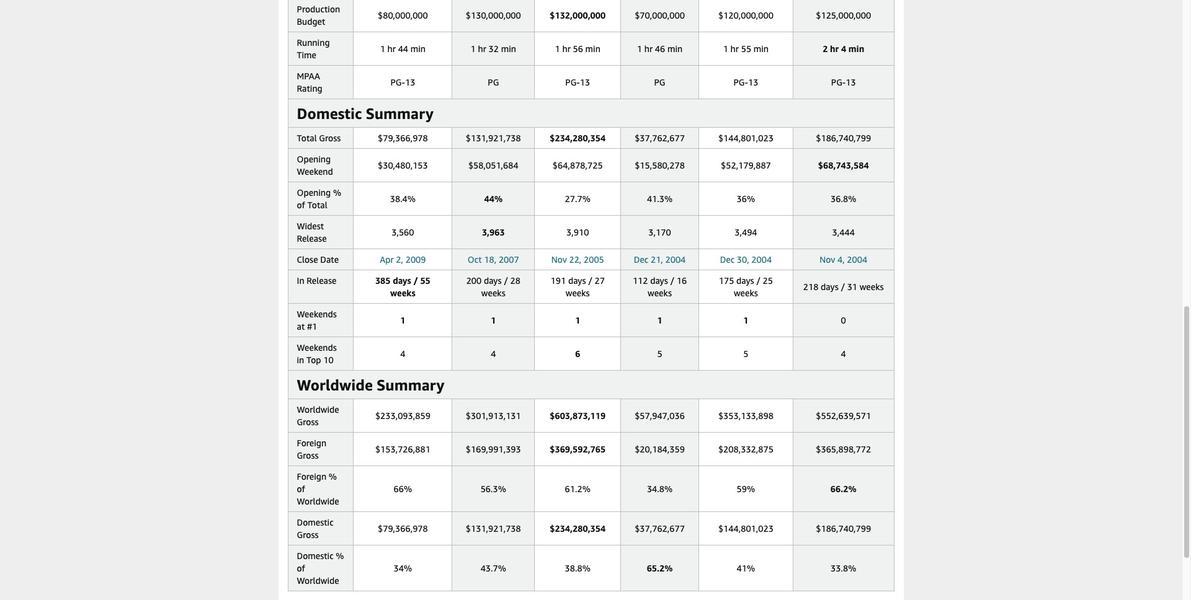 Task type: vqa. For each thing, say whether or not it's contained in the screenshot.


Task type: locate. For each thing, give the bounding box(es) containing it.
of inside domestic % of worldwide
[[297, 563, 305, 574]]

/ for 27
[[588, 275, 592, 286]]

13 down 56
[[580, 77, 590, 87]]

1 horizontal spatial pg
[[654, 77, 665, 87]]

2 vertical spatial of
[[297, 563, 305, 574]]

1 horizontal spatial 55
[[741, 43, 751, 54]]

dec left 21,
[[634, 254, 648, 265]]

55 down 2009
[[420, 275, 430, 286]]

domestic for domestic gross
[[297, 517, 334, 528]]

/ left 27
[[588, 275, 592, 286]]

weekends up top
[[297, 342, 337, 353]]

days right 385
[[393, 275, 411, 286]]

2 vertical spatial domestic
[[297, 551, 334, 561]]

$365,898,772
[[816, 444, 871, 455]]

34.8%
[[647, 484, 673, 494]]

3,444
[[832, 227, 855, 238]]

domestic
[[297, 105, 362, 122], [297, 517, 334, 528], [297, 551, 334, 561]]

pg-13 down 1 hr 44 min
[[390, 77, 415, 87]]

worldwide down the domestic gross
[[297, 576, 339, 586]]

pg- down '1 hr 56 min'
[[565, 77, 580, 87]]

1 vertical spatial of
[[297, 484, 305, 494]]

days right 218
[[821, 282, 839, 292]]

/ inside 175 days / 25 weeks
[[756, 275, 761, 286]]

pg- down 1 hr 44 min
[[390, 77, 405, 87]]

of down the domestic gross
[[297, 563, 305, 574]]

2 2004 from the left
[[752, 254, 772, 265]]

1 vertical spatial $37,762,677
[[635, 524, 685, 534]]

1 $131,921,738 from the top
[[466, 133, 521, 143]]

widest release
[[297, 221, 327, 244]]

1 left the 44
[[380, 43, 385, 54]]

of
[[297, 200, 305, 210], [297, 484, 305, 494], [297, 563, 305, 574]]

0 horizontal spatial pg
[[488, 77, 499, 87]]

gross inside the domestic gross
[[297, 530, 319, 540]]

2 $37,762,677 from the top
[[635, 524, 685, 534]]

gross up foreign % of worldwide
[[297, 450, 319, 461]]

1 vertical spatial domestic
[[297, 517, 334, 528]]

/ left 25
[[756, 275, 761, 286]]

days inside 200 days / 28 weeks
[[484, 275, 502, 286]]

release down widest
[[297, 233, 327, 244]]

6 min from the left
[[849, 43, 864, 54]]

0 vertical spatial opening
[[297, 154, 331, 164]]

summary
[[366, 105, 434, 122], [377, 377, 444, 394]]

days for 385
[[393, 275, 411, 286]]

foreign inside foreign % of worldwide
[[297, 472, 326, 482]]

nov left 4,
[[820, 254, 835, 265]]

dec 30, 2004 link
[[720, 254, 772, 265]]

$130,000,000
[[466, 10, 521, 20]]

2004 right 21,
[[665, 254, 686, 265]]

0 vertical spatial $144,801,023
[[718, 133, 774, 143]]

2004 right the 30,
[[752, 254, 772, 265]]

of down foreign gross
[[297, 484, 305, 494]]

2 nov from the left
[[820, 254, 835, 265]]

summary up the $233,093,859
[[377, 377, 444, 394]]

% inside foreign % of worldwide
[[329, 472, 337, 482]]

gross up foreign gross
[[297, 417, 319, 427]]

weeks inside 385 days / 55 weeks
[[390, 288, 415, 298]]

dec for dec 21, 2004
[[634, 254, 648, 265]]

0 vertical spatial summary
[[366, 105, 434, 122]]

$169,991,393
[[466, 444, 521, 455]]

2 pg- from the left
[[565, 77, 580, 87]]

3 hr from the left
[[562, 43, 571, 54]]

41%
[[737, 563, 755, 574]]

55 inside 385 days / 55 weeks
[[420, 275, 430, 286]]

55 down $120,000,000
[[741, 43, 751, 54]]

$52,179,887
[[721, 160, 771, 171]]

weeks for 55
[[390, 288, 415, 298]]

of inside foreign % of worldwide
[[297, 484, 305, 494]]

13 down 2 hr 4 min
[[846, 77, 856, 87]]

2004 right 4,
[[847, 254, 867, 265]]

0 horizontal spatial dec
[[634, 254, 648, 265]]

13 down the 44
[[405, 77, 415, 87]]

of inside opening % of total
[[297, 200, 305, 210]]

3,910
[[566, 227, 589, 238]]

2004 for dec 30, 2004
[[752, 254, 772, 265]]

release
[[297, 233, 327, 244], [307, 275, 336, 286]]

of up widest
[[297, 200, 305, 210]]

5
[[657, 349, 662, 359], [743, 349, 749, 359]]

pg- down 1 hr 55 min
[[734, 77, 748, 87]]

hr down $120,000,000
[[731, 43, 739, 54]]

3 domestic from the top
[[297, 551, 334, 561]]

hr left 46
[[644, 43, 653, 54]]

1 vertical spatial %
[[329, 472, 337, 482]]

$186,740,799 for domestic gross
[[816, 524, 871, 534]]

$37,762,677 down 34.8%
[[635, 524, 685, 534]]

/ for 16
[[670, 275, 674, 286]]

1 vertical spatial $131,921,738
[[466, 524, 521, 534]]

weeks down 112
[[648, 288, 672, 298]]

opening up weekend
[[297, 154, 331, 164]]

0 vertical spatial $186,740,799
[[816, 133, 871, 143]]

min right 32
[[501, 43, 516, 54]]

0 vertical spatial %
[[333, 187, 341, 198]]

0 horizontal spatial nov
[[551, 254, 567, 265]]

65.2%
[[647, 563, 673, 574]]

4
[[841, 43, 846, 54], [400, 349, 405, 359], [491, 349, 496, 359], [841, 349, 846, 359]]

0 vertical spatial of
[[297, 200, 305, 210]]

2 weekends from the top
[[297, 342, 337, 353]]

gross for domestic gross
[[297, 530, 319, 540]]

5 min from the left
[[754, 43, 769, 54]]

/
[[414, 275, 418, 286], [504, 275, 508, 286], [588, 275, 592, 286], [670, 275, 674, 286], [756, 275, 761, 286], [841, 282, 845, 292]]

385
[[375, 275, 391, 286]]

hr left 56
[[562, 43, 571, 54]]

domestic down foreign % of worldwide
[[297, 517, 334, 528]]

summary up $30,480,153
[[366, 105, 434, 122]]

days inside 385 days / 55 weeks
[[393, 275, 411, 286]]

46
[[655, 43, 665, 54]]

hr right 2
[[830, 43, 839, 54]]

weeks inside 191 days / 27 weeks
[[566, 288, 590, 298]]

1 vertical spatial foreign
[[297, 472, 326, 482]]

1 min from the left
[[411, 43, 426, 54]]

0 vertical spatial $79,366,978
[[378, 133, 428, 143]]

1 nov from the left
[[551, 254, 567, 265]]

1 vertical spatial $186,740,799
[[816, 524, 871, 534]]

gross inside foreign gross
[[297, 450, 319, 461]]

weeks inside 175 days / 25 weeks
[[734, 288, 758, 298]]

6 hr from the left
[[830, 43, 839, 54]]

16
[[677, 275, 687, 286]]

worldwide down 10
[[297, 377, 373, 394]]

0 vertical spatial weekends
[[297, 309, 337, 320]]

$37,762,677
[[635, 133, 685, 143], [635, 524, 685, 534]]

1 domestic from the top
[[297, 105, 362, 122]]

pg down 1 hr 32 min
[[488, 77, 499, 87]]

$186,740,799 up $68,743,584
[[816, 133, 871, 143]]

30,
[[737, 254, 749, 265]]

opening inside opening % of total
[[297, 187, 331, 198]]

2 $131,921,738 from the top
[[466, 524, 521, 534]]

2 $186,740,799 from the top
[[816, 524, 871, 534]]

weekends at #1
[[297, 309, 337, 332]]

$37,762,677 up $15,580,278
[[635, 133, 685, 143]]

weeks for 16
[[648, 288, 672, 298]]

hr left the 44
[[387, 43, 396, 54]]

at
[[297, 321, 305, 332]]

2 $144,801,023 from the top
[[718, 524, 774, 534]]

% for foreign % of worldwide
[[329, 472, 337, 482]]

$57,947,036
[[635, 411, 685, 421]]

44%
[[484, 194, 503, 204]]

2 dec from the left
[[720, 254, 735, 265]]

2 pg-13 from the left
[[565, 77, 590, 87]]

$234,280,354 for domestic gross
[[550, 524, 606, 534]]

weeks inside 112 days / 16 weeks
[[648, 288, 672, 298]]

$233,093,859
[[375, 411, 430, 421]]

0 vertical spatial $37,762,677
[[635, 133, 685, 143]]

1 horizontal spatial 2004
[[752, 254, 772, 265]]

2 horizontal spatial 2004
[[847, 254, 867, 265]]

hr for 46
[[644, 43, 653, 54]]

weekends up #1
[[297, 309, 337, 320]]

days inside 175 days / 25 weeks
[[736, 275, 754, 286]]

hr
[[387, 43, 396, 54], [478, 43, 486, 54], [562, 43, 571, 54], [644, 43, 653, 54], [731, 43, 739, 54], [830, 43, 839, 54]]

days right the 191
[[568, 275, 586, 286]]

$234,280,354 up $64,878,725 at top
[[550, 133, 606, 143]]

pg-13 down 1 hr 55 min
[[734, 77, 758, 87]]

min right the 44
[[411, 43, 426, 54]]

3,170
[[649, 227, 671, 238]]

hr for 55
[[731, 43, 739, 54]]

2 $79,366,978 from the top
[[378, 524, 428, 534]]

$131,921,738 up $58,051,684
[[466, 133, 521, 143]]

1 vertical spatial summary
[[377, 377, 444, 394]]

191
[[551, 275, 566, 286]]

$144,801,023
[[718, 133, 774, 143], [718, 524, 774, 534]]

weeks right 31 at the top right of the page
[[860, 282, 884, 292]]

min down $120,000,000
[[754, 43, 769, 54]]

foreign down foreign gross
[[297, 472, 326, 482]]

2 domestic from the top
[[297, 517, 334, 528]]

/ inside 112 days / 16 weeks
[[670, 275, 674, 286]]

days right 175
[[736, 275, 754, 286]]

1 worldwide from the top
[[297, 377, 373, 394]]

foreign gross
[[297, 438, 326, 461]]

weeks down 385
[[390, 288, 415, 298]]

1 left 32
[[471, 43, 476, 54]]

2 $234,280,354 from the top
[[550, 524, 606, 534]]

of for opening
[[297, 200, 305, 210]]

domestic up total gross
[[297, 105, 362, 122]]

6
[[575, 349, 580, 359]]

$234,280,354 for total gross
[[550, 133, 606, 143]]

2 hr from the left
[[478, 43, 486, 54]]

$30,480,153
[[378, 160, 428, 171]]

200 days / 28 weeks
[[466, 275, 520, 298]]

domestic for domestic % of worldwide
[[297, 551, 334, 561]]

1 2004 from the left
[[665, 254, 686, 265]]

25
[[763, 275, 773, 286]]

/ inside 191 days / 27 weeks
[[588, 275, 592, 286]]

$70,000,000
[[635, 10, 685, 20]]

1 of from the top
[[297, 200, 305, 210]]

total up widest
[[307, 200, 327, 210]]

min right 56
[[585, 43, 601, 54]]

38.4%
[[390, 194, 416, 204]]

$144,801,023 up $52,179,887
[[718, 133, 774, 143]]

in
[[297, 275, 304, 286]]

2009
[[406, 254, 426, 265]]

0 vertical spatial foreign
[[297, 438, 326, 449]]

/ inside 200 days / 28 weeks
[[504, 275, 508, 286]]

$144,801,023 for total gross
[[718, 133, 774, 143]]

66.2%
[[831, 484, 857, 494]]

$144,801,023 down 59%
[[718, 524, 774, 534]]

% inside opening % of total
[[333, 187, 341, 198]]

hr left 32
[[478, 43, 486, 54]]

pg- down 2 hr 4 min
[[831, 77, 846, 87]]

weeks
[[860, 282, 884, 292], [390, 288, 415, 298], [481, 288, 505, 298], [566, 288, 590, 298], [648, 288, 672, 298], [734, 288, 758, 298]]

dec
[[634, 254, 648, 265], [720, 254, 735, 265]]

1 $144,801,023 from the top
[[718, 133, 774, 143]]

$603,873,119
[[550, 411, 606, 421]]

/ left 31 at the top right of the page
[[841, 282, 845, 292]]

33.8%
[[831, 563, 856, 574]]

foreign down the "worldwide gross"
[[297, 438, 326, 449]]

weeks down 175
[[734, 288, 758, 298]]

1 vertical spatial weekends
[[297, 342, 337, 353]]

1 vertical spatial $79,366,978
[[378, 524, 428, 534]]

4 min from the left
[[667, 43, 683, 54]]

days for 191
[[568, 275, 586, 286]]

worldwide up foreign gross
[[297, 405, 339, 415]]

% for opening % of total
[[333, 187, 341, 198]]

$186,740,799 down 66.2%
[[816, 524, 871, 534]]

3 of from the top
[[297, 563, 305, 574]]

min right 46
[[667, 43, 683, 54]]

close date
[[297, 254, 339, 265]]

/ inside 385 days / 55 weeks
[[414, 275, 418, 286]]

opening inside opening weekend
[[297, 154, 331, 164]]

% inside domestic % of worldwide
[[336, 551, 344, 561]]

opening down weekend
[[297, 187, 331, 198]]

1 vertical spatial release
[[307, 275, 336, 286]]

hr for 44
[[387, 43, 396, 54]]

0 vertical spatial $131,921,738
[[466, 133, 521, 143]]

22,
[[569, 254, 582, 265]]

gross up domestic % of worldwide
[[297, 530, 319, 540]]

days right 112
[[650, 275, 668, 286]]

1 $79,366,978 from the top
[[378, 133, 428, 143]]

$234,280,354
[[550, 133, 606, 143], [550, 524, 606, 534]]

1 pg-13 from the left
[[390, 77, 415, 87]]

36%
[[737, 194, 755, 204]]

13 down 1 hr 55 min
[[748, 77, 758, 87]]

0 horizontal spatial 5
[[657, 349, 662, 359]]

$37,762,677 for domestic gross
[[635, 524, 685, 534]]

27
[[595, 275, 605, 286]]

218 days / 31 weeks
[[803, 282, 884, 292]]

4 pg- from the left
[[831, 77, 846, 87]]

1 vertical spatial total
[[307, 200, 327, 210]]

min right 2
[[849, 43, 864, 54]]

/ left 28
[[504, 275, 508, 286]]

3 min from the left
[[585, 43, 601, 54]]

3 2004 from the left
[[847, 254, 867, 265]]

release right in
[[307, 275, 336, 286]]

days inside 191 days / 27 weeks
[[568, 275, 586, 286]]

nov 4, 2004
[[820, 254, 867, 265]]

2004 for dec 21, 2004
[[665, 254, 686, 265]]

$79,366,978 down 66%
[[378, 524, 428, 534]]

weeks for 27
[[566, 288, 590, 298]]

$131,921,738 for domestic gross
[[466, 524, 521, 534]]

$58,051,684
[[468, 160, 518, 171]]

nov for nov 4, 2004
[[820, 254, 835, 265]]

days right 200
[[484, 275, 502, 286]]

weekends for #1
[[297, 309, 337, 320]]

0 vertical spatial 55
[[741, 43, 751, 54]]

weeks down the 191
[[566, 288, 590, 298]]

worldwide up the domestic gross
[[297, 496, 339, 507]]

/ left 16 at the top right of page
[[670, 275, 674, 286]]

in
[[297, 355, 304, 365]]

1 left 46
[[637, 43, 642, 54]]

0 vertical spatial total
[[297, 133, 317, 143]]

apr
[[380, 254, 394, 265]]

$125,000,000
[[816, 10, 871, 20]]

1 horizontal spatial nov
[[820, 254, 835, 265]]

in release
[[297, 275, 336, 286]]

nov left 22,
[[551, 254, 567, 265]]

1 dec from the left
[[634, 254, 648, 265]]

top
[[306, 355, 321, 365]]

mpaa
[[297, 71, 320, 81]]

weeks for 28
[[481, 288, 505, 298]]

5 hr from the left
[[731, 43, 739, 54]]

0 horizontal spatial 2004
[[665, 254, 686, 265]]

domestic down the domestic gross
[[297, 551, 334, 561]]

1 down 200 days / 28 weeks
[[491, 315, 496, 326]]

1 vertical spatial $234,280,354
[[550, 524, 606, 534]]

4 worldwide from the top
[[297, 576, 339, 586]]

2 vertical spatial %
[[336, 551, 344, 561]]

$79,366,978 up $30,480,153
[[378, 133, 428, 143]]

summary for worldwide summary
[[377, 377, 444, 394]]

1 $186,740,799 from the top
[[816, 133, 871, 143]]

$234,280,354 down 61.2%
[[550, 524, 606, 534]]

date
[[320, 254, 339, 265]]

1 $234,280,354 from the top
[[550, 133, 606, 143]]

1 vertical spatial 55
[[420, 275, 430, 286]]

0 vertical spatial release
[[297, 233, 327, 244]]

pg-13 down 2 hr 4 min
[[831, 77, 856, 87]]

$131,921,738 down 56.3%
[[466, 524, 521, 534]]

gross inside the "worldwide gross"
[[297, 417, 319, 427]]

2 opening from the top
[[297, 187, 331, 198]]

total up opening weekend
[[297, 133, 317, 143]]

1 weekends from the top
[[297, 309, 337, 320]]

1 foreign from the top
[[297, 438, 326, 449]]

/ down 2009
[[414, 275, 418, 286]]

2 min from the left
[[501, 43, 516, 54]]

total gross
[[297, 133, 341, 143]]

days inside 112 days / 16 weeks
[[650, 275, 668, 286]]

$20,184,359
[[635, 444, 685, 455]]

0 vertical spatial domestic
[[297, 105, 362, 122]]

2 of from the top
[[297, 484, 305, 494]]

2007
[[499, 254, 519, 265]]

1 opening from the top
[[297, 154, 331, 164]]

$79,366,978
[[378, 133, 428, 143], [378, 524, 428, 534]]

4 hr from the left
[[644, 43, 653, 54]]

gross up opening weekend
[[319, 133, 341, 143]]

1 horizontal spatial 5
[[743, 349, 749, 359]]

of for foreign
[[297, 484, 305, 494]]

21,
[[651, 254, 663, 265]]

dec left the 30,
[[720, 254, 735, 265]]

1 horizontal spatial dec
[[720, 254, 735, 265]]

1 pg from the left
[[488, 77, 499, 87]]

2 hr 4 min
[[823, 43, 864, 54]]

pg down 1 hr 46 min
[[654, 77, 665, 87]]

0 vertical spatial $234,280,354
[[550, 133, 606, 143]]

release for in release
[[307, 275, 336, 286]]

2 foreign from the top
[[297, 472, 326, 482]]

nov for nov 22, 2005
[[551, 254, 567, 265]]

domestic inside domestic % of worldwide
[[297, 551, 334, 561]]

1 vertical spatial opening
[[297, 187, 331, 198]]

weeks down 200
[[481, 288, 505, 298]]

1 vertical spatial $144,801,023
[[718, 524, 774, 534]]

27.7%
[[565, 194, 591, 204]]

foreign % of worldwide
[[297, 472, 339, 507]]

0 horizontal spatial 55
[[420, 275, 430, 286]]

min for 1 hr 46 min
[[667, 43, 683, 54]]

total
[[297, 133, 317, 143], [307, 200, 327, 210]]

2004
[[665, 254, 686, 265], [752, 254, 772, 265], [847, 254, 867, 265]]

weeks inside 200 days / 28 weeks
[[481, 288, 505, 298]]

1 $37,762,677 from the top
[[635, 133, 685, 143]]

1 hr from the left
[[387, 43, 396, 54]]



Task type: describe. For each thing, give the bounding box(es) containing it.
56
[[573, 43, 583, 54]]

175 days / 25 weeks
[[719, 275, 773, 298]]

#1
[[307, 321, 317, 332]]

opening for opening % of total
[[297, 187, 331, 198]]

66%
[[394, 484, 412, 494]]

1 hr 32 min
[[471, 43, 516, 54]]

time
[[297, 50, 316, 60]]

close
[[297, 254, 318, 265]]

nov 4, 2004 link
[[820, 254, 867, 265]]

34%
[[394, 563, 412, 574]]

36.8%
[[831, 194, 856, 204]]

gross for worldwide gross
[[297, 417, 319, 427]]

weekend
[[297, 166, 333, 177]]

175
[[719, 275, 734, 286]]

218
[[803, 282, 819, 292]]

domestic summary
[[297, 105, 434, 122]]

112 days / 16 weeks
[[633, 275, 687, 298]]

mpaa rating
[[297, 71, 322, 94]]

opening % of total
[[297, 187, 341, 210]]

$301,913,131
[[466, 411, 521, 421]]

$144,801,023 for domestic gross
[[718, 524, 774, 534]]

1 hr 46 min
[[637, 43, 683, 54]]

weeks for 25
[[734, 288, 758, 298]]

2,
[[396, 254, 403, 265]]

summary for domestic summary
[[366, 105, 434, 122]]

opening weekend
[[297, 154, 333, 177]]

oct 18, 2007 link
[[468, 254, 519, 265]]

2 worldwide from the top
[[297, 405, 339, 415]]

worldwide gross
[[297, 405, 339, 427]]

dec 21, 2004 link
[[634, 254, 686, 265]]

$369,592,765
[[550, 444, 606, 455]]

3 pg- from the left
[[734, 77, 748, 87]]

running time
[[297, 37, 330, 60]]

hr for 56
[[562, 43, 571, 54]]

$153,726,881
[[375, 444, 430, 455]]

3 13 from the left
[[748, 77, 758, 87]]

widest
[[297, 221, 324, 231]]

nov 22, 2005 link
[[551, 254, 604, 265]]

$79,366,978 for domestic gross
[[378, 524, 428, 534]]

weeks for 31
[[860, 282, 884, 292]]

days for 200
[[484, 275, 502, 286]]

foreign for %
[[297, 472, 326, 482]]

running
[[297, 37, 330, 48]]

200
[[466, 275, 482, 286]]

0
[[841, 315, 846, 326]]

$552,639,571
[[816, 411, 871, 421]]

$132,000,000
[[550, 10, 606, 20]]

worldwide inside domestic % of worldwide
[[297, 576, 339, 586]]

1 5 from the left
[[657, 349, 662, 359]]

domestic gross
[[297, 517, 334, 540]]

10
[[323, 355, 334, 365]]

18,
[[484, 254, 496, 265]]

weekends in top 10
[[297, 342, 337, 365]]

1 down 112 days / 16 weeks
[[657, 315, 662, 326]]

min for 1 hr 44 min
[[411, 43, 426, 54]]

28
[[510, 275, 520, 286]]

/ for 31
[[841, 282, 845, 292]]

2
[[823, 43, 828, 54]]

release for widest release
[[297, 233, 327, 244]]

1 hr 44 min
[[380, 43, 426, 54]]

1 down 175 days / 25 weeks at the top right of the page
[[743, 315, 749, 326]]

weekends for top
[[297, 342, 337, 353]]

3,963
[[482, 227, 505, 238]]

production
[[297, 4, 340, 14]]

gross for total gross
[[319, 133, 341, 143]]

foreign for gross
[[297, 438, 326, 449]]

$353,133,898
[[718, 411, 774, 421]]

worldwide summary
[[297, 377, 444, 394]]

gross for foreign gross
[[297, 450, 319, 461]]

3,494
[[735, 227, 757, 238]]

56.3%
[[481, 484, 506, 494]]

days for 112
[[650, 275, 668, 286]]

2004 for nov 4, 2004
[[847, 254, 867, 265]]

61.2%
[[565, 484, 591, 494]]

min for 1 hr 55 min
[[754, 43, 769, 54]]

oct
[[468, 254, 482, 265]]

min for 1 hr 56 min
[[585, 43, 601, 54]]

4 pg-13 from the left
[[831, 77, 856, 87]]

/ for 28
[[504, 275, 508, 286]]

$64,878,725
[[553, 160, 603, 171]]

2005
[[584, 254, 604, 265]]

385 days / 55 weeks
[[375, 275, 430, 298]]

of for domestic
[[297, 563, 305, 574]]

44
[[398, 43, 408, 54]]

days for 175
[[736, 275, 754, 286]]

rating
[[297, 83, 322, 94]]

$186,740,799 for total gross
[[816, 133, 871, 143]]

oct 18, 2007
[[468, 254, 519, 265]]

min for 1 hr 32 min
[[501, 43, 516, 54]]

3 worldwide from the top
[[297, 496, 339, 507]]

apr 2, 2009 link
[[380, 254, 426, 265]]

domestic % of worldwide
[[297, 551, 344, 586]]

1 up 6
[[575, 315, 580, 326]]

/ for 55
[[414, 275, 418, 286]]

total inside opening % of total
[[307, 200, 327, 210]]

2 5 from the left
[[743, 349, 749, 359]]

38.8%
[[565, 563, 591, 574]]

hr for 32
[[478, 43, 486, 54]]

3 pg-13 from the left
[[734, 77, 758, 87]]

hr for 4
[[830, 43, 839, 54]]

1 13 from the left
[[405, 77, 415, 87]]

1 hr 56 min
[[555, 43, 601, 54]]

apr 2, 2009
[[380, 254, 426, 265]]

production budget
[[297, 4, 340, 27]]

domestic for domestic summary
[[297, 105, 362, 122]]

$208,332,875
[[718, 444, 774, 455]]

191 days / 27 weeks
[[551, 275, 605, 298]]

3,560
[[392, 227, 414, 238]]

$79,366,978 for total gross
[[378, 133, 428, 143]]

dec for dec 30, 2004
[[720, 254, 735, 265]]

1 down $120,000,000
[[723, 43, 728, 54]]

1 pg- from the left
[[390, 77, 405, 87]]

59%
[[737, 484, 755, 494]]

min for 2 hr 4 min
[[849, 43, 864, 54]]

/ for 25
[[756, 275, 761, 286]]

% for domestic % of worldwide
[[336, 551, 344, 561]]

41.3%
[[647, 194, 673, 204]]

$15,580,278
[[635, 160, 685, 171]]

$37,762,677 for total gross
[[635, 133, 685, 143]]

31
[[847, 282, 857, 292]]

2 pg from the left
[[654, 77, 665, 87]]

days for 218
[[821, 282, 839, 292]]

$120,000,000
[[718, 10, 774, 20]]

opening for opening weekend
[[297, 154, 331, 164]]

1 down 385 days / 55 weeks
[[400, 315, 405, 326]]

$131,921,738 for total gross
[[466, 133, 521, 143]]

2 13 from the left
[[580, 77, 590, 87]]

112
[[633, 275, 648, 286]]

1 left 56
[[555, 43, 560, 54]]

4 13 from the left
[[846, 77, 856, 87]]



